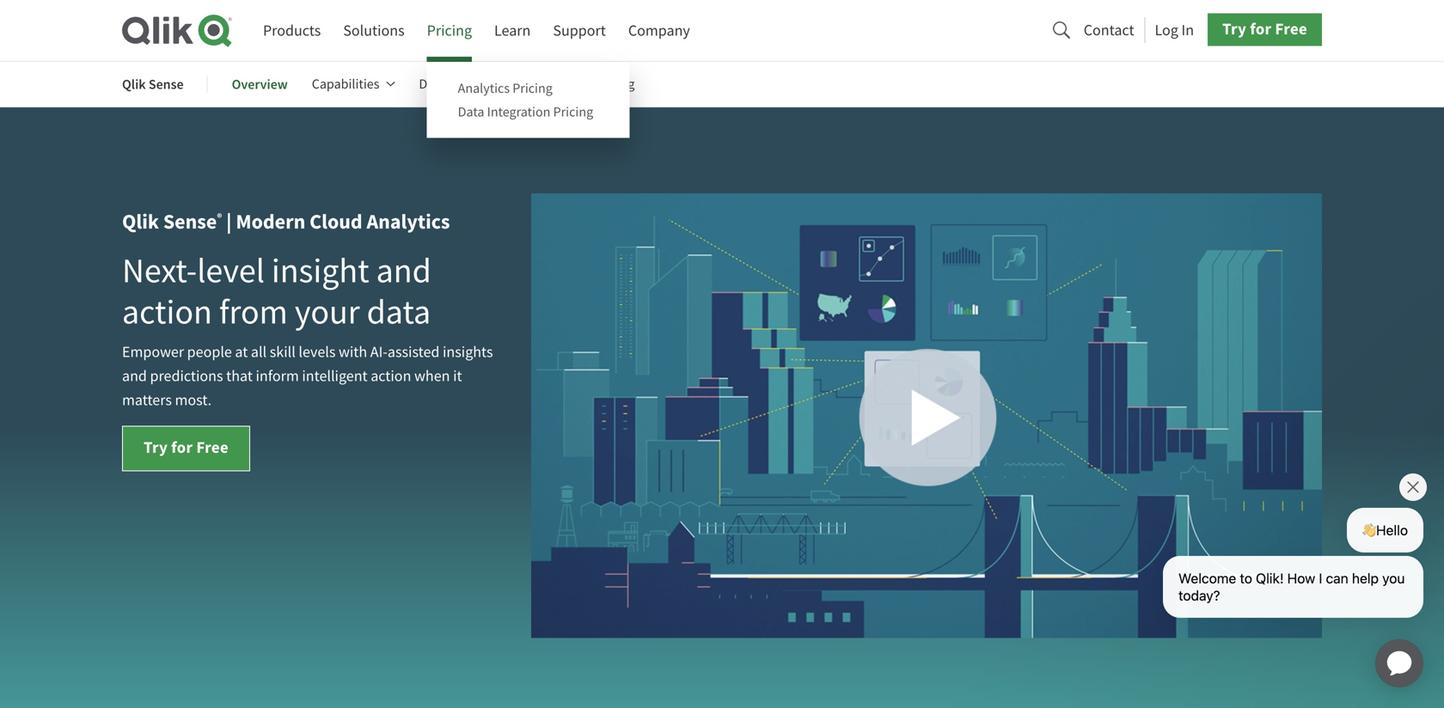 Task type: describe. For each thing, give the bounding box(es) containing it.
contact link
[[1084, 15, 1134, 44]]

pricing up data sources
[[427, 21, 472, 40]]

insight
[[272, 249, 369, 293]]

sources
[[448, 75, 494, 93]]

ai-
[[370, 342, 388, 362]]

from
[[219, 291, 288, 334]]

free trial
[[518, 75, 571, 93]]

|
[[226, 208, 232, 236]]

menu bar inside qlik main "element"
[[263, 15, 690, 138]]

pricing up data integration pricing link
[[512, 80, 553, 97]]

solutions
[[343, 21, 405, 40]]

overview link
[[232, 64, 288, 105]]

data inside analytics pricing data integration pricing
[[458, 103, 484, 121]]

next-level insight and action from your data empower people at all skill levels with ai-assisted insights and predictions that inform intelligent action when it matters most.
[[122, 249, 493, 410]]

sense for qlik sense
[[149, 75, 184, 93]]

analytics inside analytics pricing data integration pricing
[[458, 80, 510, 97]]

with
[[339, 342, 367, 362]]

1 horizontal spatial free
[[518, 75, 542, 93]]

qlik sense ® | modern cloud analytics
[[122, 208, 450, 236]]

trial
[[545, 75, 571, 93]]

products
[[263, 21, 321, 40]]

for for the topmost try for free link
[[1250, 18, 1272, 40]]

company
[[628, 21, 690, 40]]

level
[[197, 249, 265, 293]]

go to the home page. image
[[122, 14, 232, 47]]

modern
[[236, 208, 305, 236]]

contact
[[1084, 20, 1134, 40]]

inform
[[256, 366, 299, 386]]

qlik sense link
[[122, 64, 184, 105]]

levels
[[299, 342, 336, 362]]

log in link
[[1155, 15, 1194, 44]]

next-
[[122, 249, 197, 293]]

log in
[[1155, 20, 1194, 40]]

1 vertical spatial pricing link
[[595, 64, 635, 105]]

watch video: qlik sense image
[[531, 193, 1322, 638]]

pricing down trial
[[553, 103, 593, 121]]

sense for qlik sense ® | modern cloud analytics
[[163, 208, 217, 236]]

matters
[[122, 390, 172, 410]]

analytics pricing data integration pricing
[[458, 80, 593, 121]]

qlik for qlik sense ® | modern cloud analytics
[[122, 208, 159, 236]]

it
[[453, 366, 462, 386]]

data sources
[[419, 75, 494, 93]]

all
[[251, 342, 267, 362]]

analytics pricing link
[[458, 79, 553, 98]]

intelligent
[[302, 366, 368, 386]]

cloud
[[310, 208, 362, 236]]

data integration pricing link
[[458, 102, 593, 121]]



Task type: locate. For each thing, give the bounding box(es) containing it.
0 vertical spatial pricing link
[[427, 15, 472, 46]]

1 horizontal spatial action
[[371, 366, 411, 386]]

capabilities link
[[312, 64, 395, 105]]

menu bar containing products
[[263, 15, 690, 138]]

0 horizontal spatial and
[[122, 366, 147, 386]]

0 horizontal spatial pricing link
[[427, 15, 472, 46]]

qlik down go to the home page. image
[[122, 75, 146, 93]]

0 horizontal spatial try
[[144, 437, 168, 459]]

1 horizontal spatial analytics
[[458, 80, 510, 97]]

action down ai-
[[371, 366, 411, 386]]

pricing right trial
[[595, 75, 635, 93]]

sense left |
[[163, 208, 217, 236]]

for inside qlik main "element"
[[1250, 18, 1272, 40]]

1 vertical spatial for
[[171, 437, 193, 459]]

1 horizontal spatial and
[[376, 249, 431, 293]]

your
[[295, 291, 360, 334]]

predictions
[[150, 366, 223, 386]]

at
[[235, 342, 248, 362]]

insights
[[443, 342, 493, 362]]

®
[[217, 210, 222, 225]]

free trial link
[[518, 64, 571, 105]]

2 horizontal spatial free
[[1275, 18, 1307, 40]]

0 vertical spatial data
[[419, 75, 445, 93]]

application
[[1355, 619, 1444, 708]]

try
[[1222, 18, 1246, 40], [144, 437, 168, 459]]

0 horizontal spatial action
[[122, 291, 212, 334]]

solutions link
[[343, 15, 405, 46]]

0 vertical spatial qlik
[[122, 75, 146, 93]]

menu bar containing qlik sense
[[122, 64, 659, 105]]

1 vertical spatial qlik
[[122, 208, 159, 236]]

analytics right cloud
[[367, 208, 450, 236]]

free inside qlik main "element"
[[1275, 18, 1307, 40]]

2 vertical spatial free
[[196, 437, 229, 459]]

action up empower
[[122, 291, 212, 334]]

1 horizontal spatial try
[[1222, 18, 1246, 40]]

0 vertical spatial for
[[1250, 18, 1272, 40]]

1 horizontal spatial for
[[1250, 18, 1272, 40]]

0 vertical spatial analytics
[[458, 80, 510, 97]]

capabilities
[[312, 75, 379, 93]]

1 qlik from the top
[[122, 75, 146, 93]]

empower
[[122, 342, 184, 362]]

pricing link right trial
[[595, 64, 635, 105]]

1 vertical spatial action
[[371, 366, 411, 386]]

company link
[[628, 15, 690, 46]]

in
[[1181, 20, 1194, 40]]

skill
[[270, 342, 296, 362]]

pricing link up data sources
[[427, 15, 472, 46]]

try inside qlik main "element"
[[1222, 18, 1246, 40]]

log
[[1155, 20, 1178, 40]]

try for free link down most.
[[122, 426, 250, 472]]

1 vertical spatial sense
[[163, 208, 217, 236]]

1 vertical spatial analytics
[[367, 208, 450, 236]]

support
[[553, 21, 606, 40]]

0 horizontal spatial for
[[171, 437, 193, 459]]

0 vertical spatial free
[[1275, 18, 1307, 40]]

0 horizontal spatial try for free link
[[122, 426, 250, 472]]

qlik
[[122, 75, 146, 93], [122, 208, 159, 236]]

1 horizontal spatial try for free link
[[1208, 13, 1322, 46]]

pricing
[[427, 21, 472, 40], [595, 75, 635, 93], [512, 80, 553, 97], [553, 103, 593, 121]]

action
[[122, 291, 212, 334], [371, 366, 411, 386]]

0 vertical spatial try for free link
[[1208, 13, 1322, 46]]

0 horizontal spatial analytics
[[367, 208, 450, 236]]

try right in
[[1222, 18, 1246, 40]]

for down most.
[[171, 437, 193, 459]]

data sources link
[[419, 64, 494, 105]]

1 vertical spatial try for free
[[144, 437, 229, 459]]

0 horizontal spatial data
[[419, 75, 445, 93]]

most.
[[175, 390, 211, 410]]

1 horizontal spatial pricing link
[[595, 64, 635, 105]]

0 vertical spatial try
[[1222, 18, 1246, 40]]

data down sources
[[458, 103, 484, 121]]

try for free
[[1222, 18, 1307, 40], [144, 437, 229, 459]]

0 vertical spatial and
[[376, 249, 431, 293]]

products link
[[263, 15, 321, 46]]

menu bar
[[263, 15, 690, 138], [122, 64, 659, 105]]

and up 'assisted'
[[376, 249, 431, 293]]

try for free down most.
[[144, 437, 229, 459]]

overview
[[232, 75, 288, 93]]

try for free right in
[[1222, 18, 1307, 40]]

that
[[226, 366, 253, 386]]

data left sources
[[419, 75, 445, 93]]

0 vertical spatial sense
[[149, 75, 184, 93]]

support link
[[553, 15, 606, 46]]

data
[[419, 75, 445, 93], [458, 103, 484, 121]]

for
[[1250, 18, 1272, 40], [171, 437, 193, 459]]

for right in
[[1250, 18, 1272, 40]]

pricing link inside qlik main "element"
[[427, 15, 472, 46]]

1 vertical spatial try for free link
[[122, 426, 250, 472]]

1 horizontal spatial try for free
[[1222, 18, 1307, 40]]

qlik up next-
[[122, 208, 159, 236]]

analytics up the integration
[[458, 80, 510, 97]]

0 horizontal spatial try for free
[[144, 437, 229, 459]]

try for free link right in
[[1208, 13, 1322, 46]]

1 vertical spatial data
[[458, 103, 484, 121]]

analytics
[[458, 80, 510, 97], [367, 208, 450, 236]]

assisted
[[388, 342, 440, 362]]

people
[[187, 342, 232, 362]]

0 horizontal spatial free
[[196, 437, 229, 459]]

free
[[1275, 18, 1307, 40], [518, 75, 542, 93], [196, 437, 229, 459]]

pricing link
[[427, 15, 472, 46], [595, 64, 635, 105]]

1 vertical spatial free
[[518, 75, 542, 93]]

and
[[376, 249, 431, 293], [122, 366, 147, 386]]

0 vertical spatial try for free
[[1222, 18, 1307, 40]]

1 vertical spatial try
[[144, 437, 168, 459]]

sense down go to the home page. image
[[149, 75, 184, 93]]

qlik for qlik sense
[[122, 75, 146, 93]]

1 horizontal spatial data
[[458, 103, 484, 121]]

0 vertical spatial action
[[122, 291, 212, 334]]

data
[[367, 291, 431, 334]]

and up the matters
[[122, 366, 147, 386]]

2 qlik from the top
[[122, 208, 159, 236]]

learn
[[494, 21, 531, 40]]

try for free link
[[1208, 13, 1322, 46], [122, 426, 250, 472]]

learn link
[[494, 15, 531, 46]]

try for free inside qlik main "element"
[[1222, 18, 1307, 40]]

qlik sense
[[122, 75, 184, 93]]

when
[[414, 366, 450, 386]]

for for try for free link to the left
[[171, 437, 193, 459]]

sense
[[149, 75, 184, 93], [163, 208, 217, 236]]

integration
[[487, 103, 550, 121]]

qlik main element
[[263, 13, 1322, 138]]

1 vertical spatial and
[[122, 366, 147, 386]]

try down the matters
[[144, 437, 168, 459]]



Task type: vqa. For each thing, say whether or not it's contained in the screenshot.
THE FOR to the top
yes



